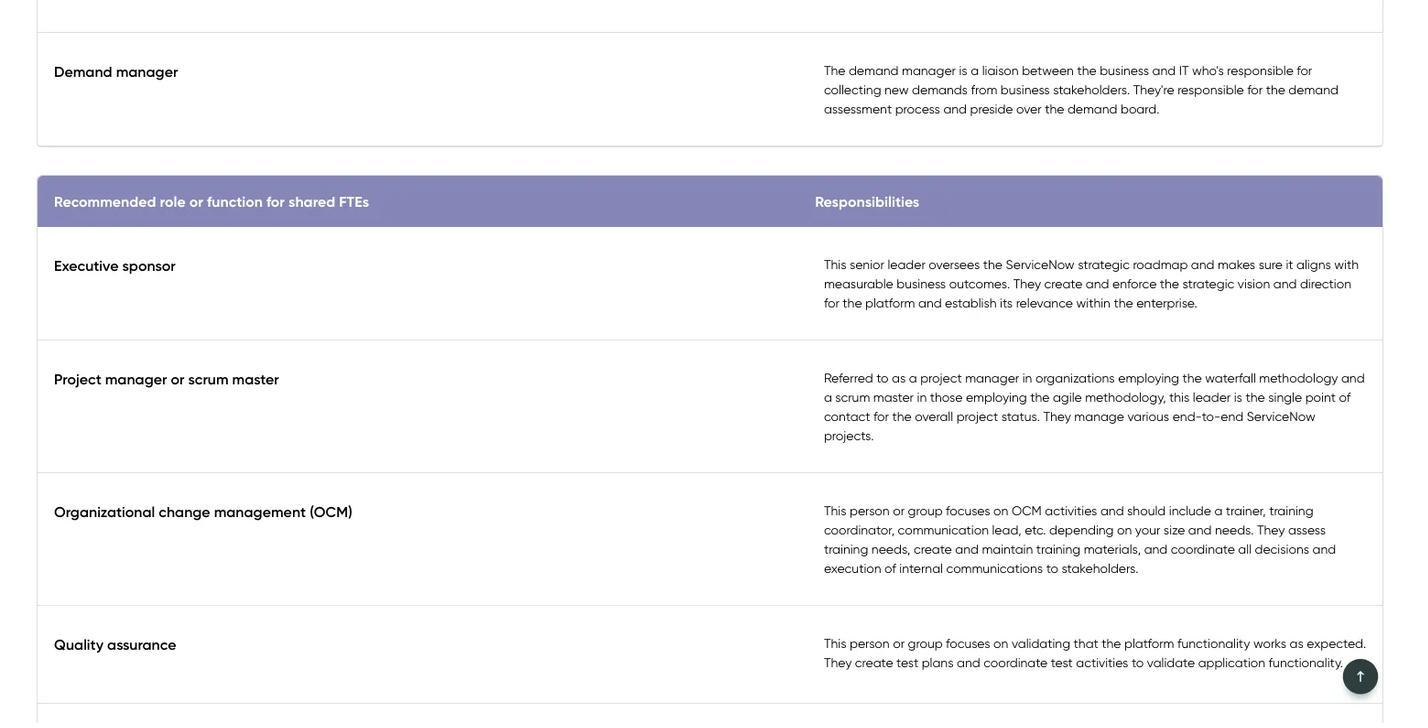 Task type: describe. For each thing, give the bounding box(es) containing it.
build
[[1310, 431, 1343, 449]]

and left it
[[1153, 62, 1176, 78]]

status.
[[1002, 408, 1041, 424]]

manager inside the demand manager is a liaison between the business and it who's responsible for collecting new demands from business stakeholders. they're responsible for the demand assessment process and preside over the demand board.
[[902, 62, 956, 78]]

connect with us
[[37, 656, 153, 674]]

this for organizational change management (ocm)
[[824, 503, 847, 518]]

on for quality assurance
[[994, 636, 1009, 651]]

or for recommended role or function for shared ftes
[[189, 192, 203, 210]]

executive
[[54, 256, 119, 274]]

connect
[[37, 656, 98, 674]]

coordinate inside 'this person or group focuses on validating that the platform functionality works as expected. they create test plans and coordinate test activities to validate application functionality.'
[[984, 655, 1048, 671]]

projects.
[[824, 428, 874, 443]]

servicenow inside referred to as a project manager in organizations employing the waterfall methodology and a scrum master in those employing the agile methodology, this leader is the single point of contact for the overall project status. they manage various end-to-end servicenow projects.
[[1247, 408, 1316, 424]]

a inside 'this person or group focuses on ocm activities and should include a trainer, training coordinator, communication lead, etc. depending on your size and needs. they assess training needs, create and maintain training materials, and coordinate all decisions and execution of internal communications to stakeholders.'
[[1215, 503, 1223, 518]]

youtube image
[[198, 698, 218, 720]]

executive sponsor
[[54, 256, 176, 274]]

of inside referred to as a project manager in organizations employing the waterfall methodology and a scrum master in those employing the agile methodology, this leader is the single point of contact for the overall project status. they manage various end-to-end servicenow projects.
[[1340, 389, 1351, 405]]

of inside 'this person or group focuses on ocm activities and should include a trainer, training coordinator, communication lead, etc. depending on your size and needs. they assess training needs, create and maintain training materials, and coordinate all decisions and execution of internal communications to stakeholders.'
[[885, 561, 897, 576]]

application
[[1199, 655, 1266, 671]]

2 horizontal spatial training
[[1270, 503, 1314, 518]]

0 horizontal spatial training
[[824, 541, 869, 557]]

master inside referred to as a project manager in organizations employing the waterfall methodology and a scrum master in those employing the agile methodology, this leader is the single point of contact for the overall project status. they manage various end-to-end servicenow projects.
[[874, 389, 914, 405]]

team inside use the platform team estimator to find out how many people you need to build your team a
[[1379, 431, 1414, 449]]

all servicenow sites
[[932, 76, 1065, 94]]

needs.
[[1216, 522, 1255, 538]]

0 horizontal spatial master
[[232, 370, 279, 388]]

end
[[1221, 408, 1244, 424]]

and down demands
[[944, 101, 967, 116]]

coordinator,
[[824, 522, 895, 538]]

use the platform team estimator to find out how many people you need to build your team a
[[808, 431, 1421, 471]]

oversees
[[929, 256, 981, 272]]

get for get started
[[37, 76, 62, 94]]

servicenow inside your servicenow® platform team establishes, maintains, and extends servicenow as a strat
[[1276, 343, 1354, 361]]

all servicenow sites link
[[932, 67, 1065, 104]]

0 vertical spatial project
[[921, 370, 963, 386]]

all
[[932, 76, 947, 94]]

all
[[1239, 541, 1252, 557]]

is inside referred to as a project manager in organizations employing the waterfall methodology and a scrum master in those employing the agile methodology, this leader is the single point of contact for the overall project status. they manage various end-to-end servicenow projects.
[[1235, 389, 1243, 405]]

aligns
[[1297, 256, 1332, 272]]

to inside 'this person or group focuses on ocm activities and should include a trainer, training coordinator, communication lead, etc. depending on your size and needs. they assess training needs, create and maintain training materials, and coordinate all decisions and execution of internal communications to stakeholders.'
[[1047, 561, 1059, 576]]

sure
[[1259, 256, 1283, 272]]

between
[[1023, 62, 1075, 78]]

out
[[1076, 431, 1099, 449]]

they inside this senior leader oversees the servicenow strategic roadmap and makes sure it aligns with measurable business outcomes. they create and enforce the strategic vision and direction for the platform and establish its relevance within the enterprise.
[[1014, 276, 1042, 291]]

waterfall
[[1206, 370, 1257, 386]]

referred to as a project manager in organizations employing the waterfall methodology and a scrum master in those employing the agile methodology, this leader is the single point of contact for the overall project status. they manage various end-to-end servicenow projects.
[[824, 370, 1366, 443]]

servicenow inside "servicenow platform team estimator"
[[808, 201, 1047, 255]]

strat
[[1391, 343, 1421, 361]]

this
[[1170, 389, 1190, 405]]

this for executive sponsor
[[824, 256, 847, 272]]

create inside this senior leader oversees the servicenow strategic roadmap and makes sure it aligns with measurable business outcomes. they create and enforce the strategic vision and direction for the platform and establish its relevance within the enterprise.
[[1045, 276, 1083, 291]]

expected.
[[1308, 636, 1367, 651]]

they inside 'this person or group focuses on validating that the platform functionality works as expected. they create test plans and coordinate test activities to validate application functionality.'
[[824, 655, 852, 671]]

0 vertical spatial demand
[[849, 62, 899, 78]]

recommended
[[54, 192, 156, 210]]

decisions
[[1256, 541, 1310, 557]]

1 vertical spatial on
[[1118, 522, 1133, 538]]

function
[[207, 192, 263, 210]]

and up 'within' at the right
[[1086, 276, 1110, 291]]

1 vertical spatial project
[[957, 408, 999, 424]]

functionality
[[1178, 636, 1251, 651]]

the
[[824, 62, 846, 78]]

1 horizontal spatial demand
[[1068, 101, 1118, 116]]

over
[[1017, 101, 1042, 116]]

establish
[[946, 295, 997, 310]]

many
[[1134, 431, 1171, 449]]

referred
[[824, 370, 874, 386]]

works
[[1254, 636, 1287, 651]]

change
[[159, 503, 210, 521]]

methodology
[[1260, 370, 1339, 386]]

who's
[[1193, 62, 1225, 78]]

your
[[808, 343, 837, 361]]

group for organizational change management (ocm)
[[908, 503, 943, 518]]

and inside referred to as a project manager in organizations employing the waterfall methodology and a scrum master in those employing the agile methodology, this leader is the single point of contact for the overall project status. they manage various end-to-end servicenow projects.
[[1342, 370, 1366, 386]]

2 test from the left
[[1051, 655, 1074, 671]]

agile
[[1053, 389, 1083, 405]]

twitter image
[[121, 698, 142, 720]]

that
[[1074, 636, 1099, 651]]

1 vertical spatial in
[[918, 389, 927, 405]]

a inside use the platform team estimator to find out how many people you need to build your team a
[[1418, 431, 1421, 449]]

people
[[1175, 431, 1223, 449]]

activities inside 'this person or group focuses on validating that the platform functionality works as expected. they create test plans and coordinate test activities to validate application functionality.'
[[1077, 655, 1129, 671]]

need
[[1254, 431, 1289, 449]]

assessment
[[824, 101, 892, 116]]

various
[[1128, 408, 1170, 424]]

2 horizontal spatial business
[[1100, 62, 1150, 78]]

roadmap
[[1134, 256, 1189, 272]]

a up the contact
[[824, 389, 833, 405]]

it
[[1287, 256, 1294, 272]]

focuses for organizational change management (ocm)
[[946, 503, 991, 518]]

size
[[1164, 522, 1186, 538]]

is inside the demand manager is a liaison between the business and it who's responsible for collecting new demands from business stakeholders. they're responsible for the demand assessment process and preside over the demand board.
[[960, 62, 968, 78]]

responsibilities
[[815, 192, 920, 210]]

include
[[1170, 503, 1212, 518]]

within
[[1077, 295, 1111, 310]]

person for quality assurance
[[850, 636, 890, 651]]

get for get support
[[803, 76, 829, 94]]

overall
[[915, 408, 954, 424]]

organizational
[[54, 503, 155, 521]]

trainer,
[[1227, 503, 1267, 518]]

to-
[[1203, 408, 1221, 424]]

your servicenow® platform team establishes, maintains, and extends servicenow as a strat
[[808, 343, 1421, 405]]

contact
[[824, 408, 871, 424]]

leader inside referred to as a project manager in organizations employing the waterfall methodology and a scrum master in those employing the agile methodology, this leader is the single point of contact for the overall project status. they manage various end-to-end servicenow projects.
[[1194, 389, 1231, 405]]

create inside 'this person or group focuses on validating that the platform functionality works as expected. they create test plans and coordinate test activities to validate application functionality.'
[[855, 655, 894, 671]]

as inside 'this person or group focuses on validating that the platform functionality works as expected. they create test plans and coordinate test activities to validate application functionality.'
[[1290, 636, 1304, 651]]

your inside 'this person or group focuses on ocm activities and should include a trainer, training coordinator, communication lead, etc. depending on your size and needs. they assess training needs, create and maintain training materials, and coordinate all decisions and execution of internal communications to stakeholders.'
[[1136, 522, 1161, 538]]

as inside referred to as a project manager in organizations employing the waterfall methodology and a scrum master in those employing the agile methodology, this leader is the single point of contact for the overall project status. they manage various end-to-end servicenow projects.
[[892, 370, 906, 386]]

get started
[[37, 76, 116, 94]]

platform inside your servicenow® platform team establishes, maintains, and extends servicenow as a strat
[[935, 343, 992, 361]]

leader inside this senior leader oversees the servicenow strategic roadmap and makes sure it aligns with measurable business outcomes. they create and enforce the strategic vision and direction for the platform and establish its relevance within the enterprise.
[[888, 256, 926, 272]]

you
[[1226, 431, 1250, 449]]

scrum inside referred to as a project manager in organizations employing the waterfall methodology and a scrum master in those employing the agile methodology, this leader is the single point of contact for the overall project status. they manage various end-to-end servicenow projects.
[[836, 389, 871, 405]]

0 vertical spatial scrum
[[188, 370, 229, 388]]

it
[[1180, 62, 1190, 78]]

1 horizontal spatial training
[[1037, 541, 1081, 557]]

makes
[[1218, 256, 1256, 272]]

functionality.
[[1269, 655, 1344, 671]]

and down the include
[[1189, 522, 1212, 538]]

sites
[[1033, 76, 1065, 94]]

measurable
[[824, 276, 894, 291]]

should
[[1128, 503, 1166, 518]]

your inside use the platform team estimator to find out how many people you need to build your team a
[[1347, 431, 1375, 449]]

a down servicenow®
[[910, 370, 918, 386]]

on for organizational change management (ocm)
[[994, 503, 1009, 518]]

and inside your servicenow® platform team establishes, maintains, and extends servicenow as a strat
[[1188, 343, 1215, 361]]

they inside 'this person or group focuses on ocm activities and should include a trainer, training coordinator, communication lead, etc. depending on your size and needs. they assess training needs, create and maintain training materials, and coordinate all decisions and execution of internal communications to stakeholders.'
[[1258, 522, 1286, 538]]

1 vertical spatial demand
[[1289, 81, 1339, 97]]

leading practices link
[[161, 67, 281, 104]]

person for organizational change management (ocm)
[[850, 503, 890, 518]]

single
[[1269, 389, 1303, 405]]



Task type: vqa. For each thing, say whether or not it's contained in the screenshot.


Task type: locate. For each thing, give the bounding box(es) containing it.
support
[[832, 76, 887, 94]]

team inside "servicenow platform team estimator"
[[1242, 201, 1352, 255]]

coordinate down size
[[1171, 541, 1236, 557]]

0 horizontal spatial demand
[[849, 62, 899, 78]]

1 vertical spatial platform
[[935, 343, 992, 361]]

platform inside 'this person or group focuses on validating that the platform functionality works as expected. they create test plans and coordinate test activities to validate application functionality.'
[[1125, 636, 1175, 651]]

0 horizontal spatial leader
[[888, 256, 926, 272]]

etc.
[[1025, 522, 1047, 538]]

manager right started
[[116, 62, 178, 80]]

to inside referred to as a project manager in organizations employing the waterfall methodology and a scrum master in those employing the agile methodology, this leader is the single point of contact for the overall project status. they manage various end-to-end servicenow projects.
[[877, 370, 889, 386]]

0 vertical spatial as
[[1358, 343, 1374, 361]]

1 horizontal spatial platform
[[935, 343, 992, 361]]

leader up to-
[[1194, 389, 1231, 405]]

2 get from the left
[[803, 76, 829, 94]]

0 vertical spatial this
[[824, 256, 847, 272]]

business up they're
[[1100, 62, 1150, 78]]

strategic down makes
[[1183, 276, 1235, 291]]

to down depending
[[1047, 561, 1059, 576]]

team down its
[[996, 343, 1031, 361]]

servicenow up "methodology"
[[1276, 343, 1354, 361]]

0 horizontal spatial team
[[996, 343, 1031, 361]]

1 vertical spatial business
[[1001, 81, 1051, 97]]

focuses up communication
[[946, 503, 991, 518]]

team right build
[[1379, 431, 1414, 449]]

person up coordinator, at bottom
[[850, 503, 890, 518]]

platform down the contact
[[863, 431, 919, 449]]

demand
[[54, 62, 112, 80]]

0 horizontal spatial get
[[37, 76, 62, 94]]

a inside the demand manager is a liaison between the business and it who's responsible for collecting new demands from business stakeholders. they're responsible for the demand assessment process and preside over the demand board.
[[971, 62, 979, 78]]

0 horizontal spatial with
[[102, 656, 133, 674]]

1 horizontal spatial as
[[1290, 636, 1304, 651]]

0 vertical spatial stakeholders.
[[1054, 81, 1131, 97]]

1 vertical spatial coordinate
[[984, 655, 1048, 671]]

2 group from the top
[[908, 636, 943, 651]]

create inside 'this person or group focuses on ocm activities and should include a trainer, training coordinator, communication lead, etc. depending on your size and needs. they assess training needs, create and maintain training materials, and coordinate all decisions and execution of internal communications to stakeholders.'
[[914, 541, 953, 557]]

servicenow up oversees at the right top
[[808, 201, 1047, 255]]

or for this person or group focuses on ocm activities and should include a trainer, training coordinator, communication lead, etc. depending on your size and needs. they assess training needs, create and maintain training materials, and coordinate all decisions and execution of internal communications to stakeholders.
[[893, 503, 905, 518]]

estimator
[[808, 258, 1001, 312], [963, 431, 1026, 449]]

this up coordinator, at bottom
[[824, 503, 847, 518]]

on up materials, on the bottom right
[[1118, 522, 1133, 538]]

of right point
[[1340, 389, 1351, 405]]

0 vertical spatial on
[[994, 503, 1009, 518]]

employing up the status.
[[966, 389, 1028, 405]]

1 horizontal spatial is
[[1235, 389, 1243, 405]]

1 vertical spatial estimator
[[963, 431, 1026, 449]]

business
[[1100, 62, 1150, 78], [1001, 81, 1051, 97], [897, 276, 947, 291]]

stakeholders. inside the demand manager is a liaison between the business and it who's responsible for collecting new demands from business stakeholders. they're responsible for the demand assessment process and preside over the demand board.
[[1054, 81, 1131, 97]]

your right build
[[1347, 431, 1375, 449]]

0 vertical spatial business
[[1100, 62, 1150, 78]]

and left makes
[[1192, 256, 1215, 272]]

1 vertical spatial person
[[850, 636, 890, 651]]

as left strat
[[1358, 343, 1374, 361]]

manager right project
[[105, 370, 167, 388]]

platform inside this senior leader oversees the servicenow strategic roadmap and makes sure it aligns with measurable business outcomes. they create and enforce the strategic vision and direction for the platform and establish its relevance within the enterprise.
[[866, 295, 916, 310]]

create up relevance
[[1045, 276, 1083, 291]]

1 get from the left
[[37, 76, 62, 94]]

1 vertical spatial strategic
[[1183, 276, 1235, 291]]

platform up those
[[935, 343, 992, 361]]

estimator up servicenow®
[[808, 258, 1001, 312]]

a left strat
[[1378, 343, 1387, 361]]

test down validating
[[1051, 655, 1074, 671]]

test
[[897, 655, 919, 671], [1051, 655, 1074, 671]]

1 test from the left
[[897, 655, 919, 671]]

1 vertical spatial scrum
[[836, 389, 871, 405]]

and down communication
[[956, 541, 979, 557]]

coordinate inside 'this person or group focuses on ocm activities and should include a trainer, training coordinator, communication lead, etc. depending on your size and needs. they assess training needs, create and maintain training materials, and coordinate all decisions and execution of internal communications to stakeholders.'
[[1171, 541, 1236, 557]]

get inside 'link'
[[803, 76, 829, 94]]

1 horizontal spatial your
[[1347, 431, 1375, 449]]

demands
[[913, 81, 968, 97]]

extends
[[1219, 343, 1272, 361]]

practices
[[220, 76, 281, 94]]

business down oversees at the right top
[[897, 276, 947, 291]]

servicenow®
[[841, 343, 931, 361]]

servicenow platform team estimator
[[808, 201, 1352, 312]]

a up from
[[971, 62, 979, 78]]

the inside 'this person or group focuses on validating that the platform functionality works as expected. they create test plans and coordinate test activities to validate application functionality.'
[[1102, 636, 1122, 651]]

get started link
[[37, 67, 116, 104]]

manager up demands
[[902, 62, 956, 78]]

1 horizontal spatial team
[[1242, 201, 1352, 255]]

0 vertical spatial strategic
[[1078, 256, 1130, 272]]

quality
[[54, 636, 104, 654]]

1 horizontal spatial leader
[[1194, 389, 1231, 405]]

activities
[[1046, 503, 1098, 518], [1077, 655, 1129, 671]]

board.
[[1121, 101, 1160, 116]]

0 horizontal spatial as
[[892, 370, 906, 386]]

1 vertical spatial as
[[892, 370, 906, 386]]

master
[[232, 370, 279, 388], [874, 389, 914, 405]]

0 horizontal spatial employing
[[966, 389, 1028, 405]]

0 horizontal spatial your
[[1136, 522, 1161, 538]]

plans
[[922, 655, 954, 671]]

1 vertical spatial activities
[[1077, 655, 1129, 671]]

platform up validate on the right bottom
[[1125, 636, 1175, 651]]

and down size
[[1145, 541, 1168, 557]]

to left validate on the right bottom
[[1132, 655, 1145, 671]]

2 horizontal spatial create
[[1045, 276, 1083, 291]]

1 vertical spatial of
[[885, 561, 897, 576]]

project
[[54, 370, 101, 388]]

stakeholders. down the between
[[1054, 81, 1131, 97]]

manager up the status.
[[966, 370, 1020, 386]]

for inside referred to as a project manager in organizations employing the waterfall methodology and a scrum master in those employing the agile methodology, this leader is the single point of contact for the overall project status. they manage various end-to-end servicenow projects.
[[874, 408, 890, 424]]

validate
[[1148, 655, 1196, 671]]

in up the status.
[[1023, 370, 1033, 386]]

this up measurable
[[824, 256, 847, 272]]

0 vertical spatial activities
[[1046, 503, 1098, 518]]

communications
[[947, 561, 1044, 576]]

platform inside use the platform team estimator to find out how many people you need to build your team a
[[863, 431, 919, 449]]

responsible right "who's"
[[1228, 62, 1294, 78]]

get support link
[[803, 67, 887, 104]]

this inside this senior leader oversees the servicenow strategic roadmap and makes sure it aligns with measurable business outcomes. they create and enforce the strategic vision and direction for the platform and establish its relevance within the enterprise.
[[824, 256, 847, 272]]

employing
[[1119, 370, 1180, 386], [966, 389, 1028, 405]]

2 vertical spatial platform
[[1125, 636, 1175, 651]]

group
[[908, 503, 943, 518], [908, 636, 943, 651]]

1 horizontal spatial strategic
[[1183, 276, 1235, 291]]

0 vertical spatial master
[[232, 370, 279, 388]]

person inside 'this person or group focuses on validating that the platform functionality works as expected. they create test plans and coordinate test activities to validate application functionality.'
[[850, 636, 890, 651]]

1 group from the top
[[908, 503, 943, 518]]

servicenow up relevance
[[1006, 256, 1075, 272]]

2 this from the top
[[824, 503, 847, 518]]

0 vertical spatial platform
[[1058, 201, 1231, 255]]

estimator inside use the platform team estimator to find out how many people you need to build your team a
[[963, 431, 1026, 449]]

linkedin image
[[45, 698, 65, 720]]

establishes,
[[1035, 343, 1112, 361]]

0 vertical spatial estimator
[[808, 258, 1001, 312]]

2 person from the top
[[850, 636, 890, 651]]

this inside 'this person or group focuses on validating that the platform functionality works as expected. they create test plans and coordinate test activities to validate application functionality.'
[[824, 636, 847, 651]]

started
[[66, 76, 116, 94]]

0 vertical spatial group
[[908, 503, 943, 518]]

the demand manager is a liaison between the business and it who's responsible for collecting new demands from business stakeholders. they're responsible for the demand assessment process and preside over the demand board.
[[824, 62, 1339, 116]]

1 vertical spatial employing
[[966, 389, 1028, 405]]

0 horizontal spatial of
[[885, 561, 897, 576]]

on inside 'this person or group focuses on validating that the platform functionality works as expected. they create test plans and coordinate test activities to validate application functionality.'
[[994, 636, 1009, 651]]

team up it
[[1242, 201, 1352, 255]]

as inside your servicenow® platform team establishes, maintains, and extends servicenow as a strat
[[1358, 343, 1374, 361]]

relevance
[[1017, 295, 1074, 310]]

and left should
[[1101, 503, 1125, 518]]

manager
[[116, 62, 178, 80], [902, 62, 956, 78], [105, 370, 167, 388], [966, 370, 1020, 386]]

training
[[1270, 503, 1314, 518], [824, 541, 869, 557], [1037, 541, 1081, 557]]

0 vertical spatial responsible
[[1228, 62, 1294, 78]]

training down etc.
[[1037, 541, 1081, 557]]

2 vertical spatial create
[[855, 655, 894, 671]]

ftes
[[339, 192, 369, 210]]

us
[[137, 656, 153, 674]]

to left build
[[1292, 431, 1306, 449]]

or
[[189, 192, 203, 210], [171, 370, 185, 388], [893, 503, 905, 518], [893, 636, 905, 651]]

preside
[[971, 101, 1014, 116]]

is right all
[[960, 62, 968, 78]]

focuses inside 'this person or group focuses on ocm activities and should include a trainer, training coordinator, communication lead, etc. depending on your size and needs. they assess training needs, create and maintain training materials, and coordinate all decisions and execution of internal communications to stakeholders.'
[[946, 503, 991, 518]]

1 horizontal spatial platform
[[1058, 201, 1231, 255]]

2 vertical spatial as
[[1290, 636, 1304, 651]]

this inside 'this person or group focuses on ocm activities and should include a trainer, training coordinator, communication lead, etc. depending on your size and needs. they assess training needs, create and maintain training materials, and coordinate all decisions and execution of internal communications to stakeholders.'
[[824, 503, 847, 518]]

0 vertical spatial focuses
[[946, 503, 991, 518]]

materials,
[[1084, 541, 1142, 557]]

organizations
[[1036, 370, 1116, 386]]

0 horizontal spatial platform
[[866, 295, 916, 310]]

business inside this senior leader oversees the servicenow strategic roadmap and makes sure it aligns with measurable business outcomes. they create and enforce the strategic vision and direction for the platform and establish its relevance within the enterprise.
[[897, 276, 947, 291]]

1 vertical spatial leader
[[1194, 389, 1231, 405]]

create down communication
[[914, 541, 953, 557]]

stakeholders. inside 'this person or group focuses on ocm activities and should include a trainer, training coordinator, communication lead, etc. depending on your size and needs. they assess training needs, create and maintain training materials, and coordinate all decisions and execution of internal communications to stakeholders.'
[[1062, 561, 1139, 576]]

1 horizontal spatial create
[[914, 541, 953, 557]]

2 vertical spatial on
[[994, 636, 1009, 651]]

they inside referred to as a project manager in organizations employing the waterfall methodology and a scrum master in those employing the agile methodology, this leader is the single point of contact for the overall project status. they manage various end-to-end servicenow projects.
[[1044, 408, 1072, 424]]

team inside your servicenow® platform team establishes, maintains, and extends servicenow as a strat
[[996, 343, 1031, 361]]

with up direction
[[1335, 256, 1360, 272]]

a up needs.
[[1215, 503, 1223, 518]]

leader right senior in the top of the page
[[888, 256, 926, 272]]

validating
[[1012, 636, 1071, 651]]

1 vertical spatial group
[[908, 636, 943, 651]]

team down overall
[[923, 431, 959, 449]]

team
[[996, 343, 1031, 361], [1379, 431, 1414, 449]]

and inside 'this person or group focuses on validating that the platform functionality works as expected. they create test plans and coordinate test activities to validate application functionality.'
[[957, 655, 981, 671]]

ocm
[[1012, 503, 1042, 518]]

1 vertical spatial your
[[1136, 522, 1161, 538]]

to down servicenow®
[[877, 370, 889, 386]]

your down should
[[1136, 522, 1161, 538]]

in
[[1023, 370, 1033, 386], [918, 389, 927, 405]]

role
[[160, 192, 186, 210]]

1 vertical spatial team
[[1379, 431, 1414, 449]]

they're
[[1134, 81, 1175, 97]]

platform down measurable
[[866, 295, 916, 310]]

and right "methodology"
[[1342, 370, 1366, 386]]

0 vertical spatial person
[[850, 503, 890, 518]]

0 vertical spatial your
[[1347, 431, 1375, 449]]

this down execution
[[824, 636, 847, 651]]

training up execution
[[824, 541, 869, 557]]

1 vertical spatial create
[[914, 541, 953, 557]]

estimator down the status.
[[963, 431, 1026, 449]]

as down servicenow®
[[892, 370, 906, 386]]

1 horizontal spatial coordinate
[[1171, 541, 1236, 557]]

and down it
[[1274, 276, 1298, 291]]

and down the assess at the bottom right of the page
[[1313, 541, 1337, 557]]

0 horizontal spatial scrum
[[188, 370, 229, 388]]

communication
[[898, 522, 989, 538]]

with down quality assurance
[[102, 656, 133, 674]]

2 focuses from the top
[[946, 636, 991, 651]]

1 this from the top
[[824, 256, 847, 272]]

or for project manager or scrum master
[[171, 370, 185, 388]]

1 vertical spatial master
[[874, 389, 914, 405]]

0 vertical spatial of
[[1340, 389, 1351, 405]]

this person or group focuses on ocm activities and should include a trainer, training coordinator, communication lead, etc. depending on your size and needs. they assess training needs, create and maintain training materials, and coordinate all decisions and execution of internal communications to stakeholders.
[[824, 503, 1337, 576]]

platform inside "servicenow platform team estimator"
[[1058, 201, 1231, 255]]

or for this person or group focuses on validating that the platform functionality works as expected. they create test plans and coordinate test activities to validate application functionality.
[[893, 636, 905, 651]]

0 vertical spatial team
[[996, 343, 1031, 361]]

lead,
[[993, 522, 1022, 538]]

0 vertical spatial leader
[[888, 256, 926, 272]]

on left validating
[[994, 636, 1009, 651]]

from
[[972, 81, 998, 97]]

maintains,
[[1116, 343, 1184, 361]]

training up the assess at the bottom right of the page
[[1270, 503, 1314, 518]]

end-
[[1173, 408, 1203, 424]]

and up 'waterfall' on the right bottom
[[1188, 343, 1215, 361]]

activities up depending
[[1046, 503, 1098, 518]]

the
[[1078, 62, 1097, 78], [1267, 81, 1286, 97], [1045, 101, 1065, 116], [984, 256, 1003, 272], [1161, 276, 1180, 291], [843, 295, 863, 310], [1114, 295, 1134, 310], [1183, 370, 1203, 386], [1031, 389, 1050, 405], [1246, 389, 1266, 405], [893, 408, 912, 424], [837, 431, 859, 449], [1102, 636, 1122, 651]]

stakeholders. down materials, on the bottom right
[[1062, 561, 1139, 576]]

as up functionality.
[[1290, 636, 1304, 651]]

3 this from the top
[[824, 636, 847, 651]]

collecting
[[824, 81, 882, 97]]

project up those
[[921, 370, 963, 386]]

find
[[1047, 431, 1072, 449]]

test left plans
[[897, 655, 919, 671]]

person inside 'this person or group focuses on ocm activities and should include a trainer, training coordinator, communication lead, etc. depending on your size and needs. they assess training needs, create and maintain training materials, and coordinate all decisions and execution of internal communications to stakeholders.'
[[850, 503, 890, 518]]

this
[[824, 256, 847, 272], [824, 503, 847, 518], [824, 636, 847, 651]]

recommended role or function for shared ftes
[[54, 192, 369, 210]]

0 vertical spatial create
[[1045, 276, 1083, 291]]

2 horizontal spatial as
[[1358, 343, 1374, 361]]

1 vertical spatial responsible
[[1178, 81, 1245, 97]]

1 horizontal spatial in
[[1023, 370, 1033, 386]]

0 horizontal spatial test
[[897, 655, 919, 671]]

get left support
[[803, 76, 829, 94]]

0 vertical spatial with
[[1335, 256, 1360, 272]]

strategic up enforce
[[1078, 256, 1130, 272]]

leader
[[888, 256, 926, 272], [1194, 389, 1231, 405]]

its
[[1000, 295, 1013, 310]]

focuses
[[946, 503, 991, 518], [946, 636, 991, 651]]

focuses up plans
[[946, 636, 991, 651]]

stakeholders.
[[1054, 81, 1131, 97], [1062, 561, 1139, 576]]

outcomes.
[[950, 276, 1011, 291]]

0 horizontal spatial strategic
[[1078, 256, 1130, 272]]

create left plans
[[855, 655, 894, 671]]

0 vertical spatial platform
[[866, 295, 916, 310]]

group up communication
[[908, 503, 943, 518]]

servicenow down single
[[1247, 408, 1316, 424]]

and left establish
[[919, 295, 942, 310]]

1 horizontal spatial team
[[1379, 431, 1414, 449]]

group for quality assurance
[[908, 636, 943, 651]]

responsible down "who's"
[[1178, 81, 1245, 97]]

or inside 'this person or group focuses on ocm activities and should include a trainer, training coordinator, communication lead, etc. depending on your size and needs. they assess training needs, create and maintain training materials, and coordinate all decisions and execution of internal communications to stakeholders.'
[[893, 503, 905, 518]]

facebook image
[[274, 698, 295, 720]]

create
[[1045, 276, 1083, 291], [914, 541, 953, 557], [855, 655, 894, 671]]

to left find
[[1030, 431, 1044, 449]]

group inside 'this person or group focuses on ocm activities and should include a trainer, training coordinator, communication lead, etc. depending on your size and needs. they assess training needs, create and maintain training materials, and coordinate all decisions and execution of internal communications to stakeholders.'
[[908, 503, 943, 518]]

1 horizontal spatial get
[[803, 76, 829, 94]]

platform up the roadmap
[[1058, 201, 1231, 255]]

liaison
[[983, 62, 1019, 78]]

is up end
[[1235, 389, 1243, 405]]

focuses inside 'this person or group focuses on validating that the platform functionality works as expected. they create test plans and coordinate test activities to validate application functionality.'
[[946, 636, 991, 651]]

assurance
[[107, 636, 176, 654]]

on
[[994, 503, 1009, 518], [1118, 522, 1133, 538], [994, 636, 1009, 651]]

employing down maintains,
[[1119, 370, 1180, 386]]

group up plans
[[908, 636, 943, 651]]

project down those
[[957, 408, 999, 424]]

business up over
[[1001, 81, 1051, 97]]

a inside your servicenow® platform team establishes, maintains, and extends servicenow as a strat
[[1378, 343, 1387, 361]]

0 vertical spatial employing
[[1119, 370, 1180, 386]]

1 horizontal spatial master
[[874, 389, 914, 405]]

is
[[960, 62, 968, 78], [1235, 389, 1243, 405]]

coordinate down validating
[[984, 655, 1048, 671]]

0 horizontal spatial create
[[855, 655, 894, 671]]

0 horizontal spatial is
[[960, 62, 968, 78]]

estimator inside "servicenow platform team estimator"
[[808, 258, 1001, 312]]

2 vertical spatial business
[[897, 276, 947, 291]]

and right plans
[[957, 655, 981, 671]]

vision
[[1238, 276, 1271, 291]]

servicenow inside this senior leader oversees the servicenow strategic roadmap and makes sure it aligns with measurable business outcomes. they create and enforce the strategic vision and direction for the platform and establish its relevance within the enterprise.
[[1006, 256, 1075, 272]]

1 focuses from the top
[[946, 503, 991, 518]]

person down execution
[[850, 636, 890, 651]]

to inside 'this person or group focuses on validating that the platform functionality works as expected. they create test plans and coordinate test activities to validate application functionality.'
[[1132, 655, 1145, 671]]

manager inside referred to as a project manager in organizations employing the waterfall methodology and a scrum master in those employing the agile methodology, this leader is the single point of contact for the overall project status. they manage various end-to-end servicenow projects.
[[966, 370, 1020, 386]]

0 vertical spatial coordinate
[[1171, 541, 1236, 557]]

or inside 'this person or group focuses on validating that the platform functionality works as expected. they create test plans and coordinate test activities to validate application functionality.'
[[893, 636, 905, 651]]

1 horizontal spatial employing
[[1119, 370, 1180, 386]]

activities inside 'this person or group focuses on ocm activities and should include a trainer, training coordinator, communication lead, etc. depending on your size and needs. they assess training needs, create and maintain training materials, and coordinate all decisions and execution of internal communications to stakeholders.'
[[1046, 503, 1098, 518]]

servicenow up preside
[[951, 76, 1030, 94]]

1 vertical spatial stakeholders.
[[1062, 561, 1139, 576]]

get
[[37, 76, 62, 94], [803, 76, 829, 94]]

1 horizontal spatial business
[[1001, 81, 1051, 97]]

the inside use the platform team estimator to find out how many people you need to build your team a
[[837, 431, 859, 449]]

1 person from the top
[[850, 503, 890, 518]]

0 horizontal spatial platform
[[863, 431, 919, 449]]

team inside use the platform team estimator to find out how many people you need to build your team a
[[923, 431, 959, 449]]

for inside this senior leader oversees the servicenow strategic roadmap and makes sure it aligns with measurable business outcomes. they create and enforce the strategic vision and direction for the platform and establish its relevance within the enterprise.
[[824, 295, 840, 310]]

focuses for quality assurance
[[946, 636, 991, 651]]

project manager or scrum master
[[54, 370, 279, 388]]

this for quality assurance
[[824, 636, 847, 651]]

on up lead,
[[994, 503, 1009, 518]]

with inside this senior leader oversees the servicenow strategic roadmap and makes sure it aligns with measurable business outcomes. they create and enforce the strategic vision and direction for the platform and establish its relevance within the enterprise.
[[1335, 256, 1360, 272]]

a down strat
[[1418, 431, 1421, 449]]

0 vertical spatial is
[[960, 62, 968, 78]]

1 horizontal spatial of
[[1340, 389, 1351, 405]]

0 horizontal spatial business
[[897, 276, 947, 291]]

a
[[971, 62, 979, 78], [1378, 343, 1387, 361], [910, 370, 918, 386], [824, 389, 833, 405], [1418, 431, 1421, 449], [1215, 503, 1223, 518]]

1 vertical spatial platform
[[863, 431, 919, 449]]

in up overall
[[918, 389, 927, 405]]

of down needs,
[[885, 561, 897, 576]]

point
[[1306, 389, 1337, 405]]

servicenow
[[951, 76, 1030, 94], [808, 201, 1047, 255], [1006, 256, 1075, 272], [1276, 343, 1354, 361], [1247, 408, 1316, 424]]

quality assurance
[[54, 636, 176, 654]]

sponsor
[[122, 256, 176, 274]]

0 vertical spatial team
[[1242, 201, 1352, 255]]

enforce
[[1113, 276, 1157, 291]]

(ocm)
[[310, 503, 353, 521]]

0 vertical spatial in
[[1023, 370, 1033, 386]]

get left started
[[37, 76, 62, 94]]

methodology,
[[1086, 389, 1167, 405]]

1 vertical spatial this
[[824, 503, 847, 518]]

activities down 'that'
[[1077, 655, 1129, 671]]

1 vertical spatial focuses
[[946, 636, 991, 651]]

enterprise.
[[1137, 295, 1198, 310]]

group inside 'this person or group focuses on validating that the platform functionality works as expected. they create test plans and coordinate test activities to validate application functionality.'
[[908, 636, 943, 651]]

project
[[921, 370, 963, 386], [957, 408, 999, 424]]



